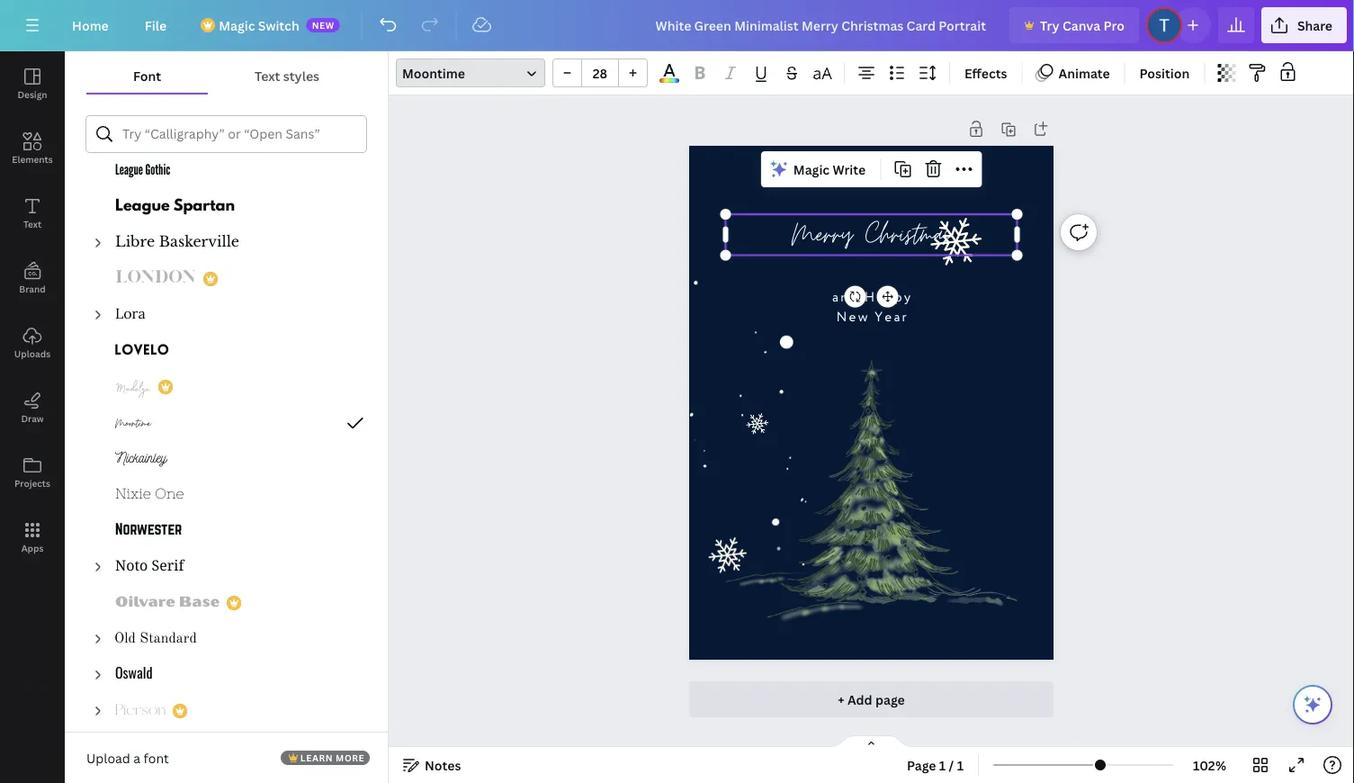 Task type: vqa. For each thing, say whether or not it's contained in the screenshot.
Enter your company name text box
no



Task type: locate. For each thing, give the bounding box(es) containing it.
home link
[[58, 7, 123, 43]]

0 vertical spatial text
[[255, 67, 280, 84]]

write
[[833, 161, 866, 178]]

tree
[[65, 153, 388, 765]]

font button
[[86, 59, 208, 93]]

– – number field
[[588, 64, 613, 81]]

magic inside button
[[794, 161, 830, 178]]

0 horizontal spatial text
[[23, 218, 42, 230]]

position
[[1140, 64, 1190, 81]]

effects
[[965, 64, 1008, 81]]

+
[[838, 691, 845, 708]]

magic
[[219, 17, 255, 34], [794, 161, 830, 178]]

madelyn image
[[115, 376, 151, 398]]

page
[[876, 691, 905, 708]]

magic write button
[[765, 155, 873, 184]]

christmas
[[866, 213, 952, 256]]

magic write
[[794, 161, 866, 178]]

text
[[255, 67, 280, 84], [23, 218, 42, 230]]

0 horizontal spatial 1
[[940, 757, 946, 774]]

1 horizontal spatial 1
[[958, 757, 964, 774]]

1 horizontal spatial text
[[255, 67, 280, 84]]

apps
[[21, 542, 44, 554]]

page
[[907, 757, 937, 774]]

upload
[[86, 749, 130, 766]]

group
[[553, 59, 648, 87]]

magic for magic switch
[[219, 17, 255, 34]]

league gothic image
[[115, 160, 171, 182]]

text button
[[0, 181, 65, 246]]

1 vertical spatial text
[[23, 218, 42, 230]]

position button
[[1133, 59, 1198, 87]]

animate button
[[1030, 59, 1118, 87]]

+ add page
[[838, 691, 905, 708]]

text styles
[[255, 67, 320, 84]]

upload a font
[[86, 749, 169, 766]]

brand
[[19, 283, 46, 295]]

file button
[[130, 7, 181, 43]]

elements
[[12, 153, 53, 165]]

oswald image
[[115, 664, 153, 686]]

1 1 from the left
[[940, 757, 946, 774]]

draw button
[[0, 375, 65, 440]]

moontime button
[[396, 59, 546, 87]]

old standard image
[[115, 628, 198, 650]]

show pages image
[[829, 735, 915, 749]]

draw
[[21, 412, 44, 424]]

brand button
[[0, 246, 65, 311]]

nickainley image
[[115, 448, 169, 470]]

main menu bar
[[0, 0, 1355, 51]]

try canva pro button
[[1010, 7, 1140, 43]]

switch
[[258, 17, 299, 34]]

1 right /
[[958, 757, 964, 774]]

1
[[940, 757, 946, 774], [958, 757, 964, 774]]

design button
[[0, 51, 65, 116]]

magic inside main menu bar
[[219, 17, 255, 34]]

text styles button
[[208, 59, 366, 93]]

home
[[72, 17, 109, 34]]

1 horizontal spatial magic
[[794, 161, 830, 178]]

magic switch
[[219, 17, 299, 34]]

text inside side panel tab list
[[23, 218, 42, 230]]

elements button
[[0, 116, 65, 181]]

magic left switch
[[219, 17, 255, 34]]

text up brand button
[[23, 218, 42, 230]]

and
[[833, 287, 860, 307]]

1 vertical spatial magic
[[794, 161, 830, 178]]

moontime
[[402, 64, 465, 81]]

merry christmas
[[792, 213, 952, 256]]

1 left /
[[940, 757, 946, 774]]

font
[[144, 749, 169, 766]]

pierson image
[[115, 700, 166, 722]]

a
[[133, 749, 141, 766]]

new
[[837, 308, 870, 327]]

/
[[949, 757, 955, 774]]

more
[[336, 752, 365, 764]]

text left styles
[[255, 67, 280, 84]]

happy
[[865, 287, 913, 307]]

0 vertical spatial magic
[[219, 17, 255, 34]]

0 horizontal spatial magic
[[219, 17, 255, 34]]

libre baskerville image
[[115, 232, 239, 254]]

side panel tab list
[[0, 51, 65, 570]]

canva assistant image
[[1303, 694, 1324, 716]]

text for text
[[23, 218, 42, 230]]

2 1 from the left
[[958, 757, 964, 774]]

magic left write
[[794, 161, 830, 178]]

projects button
[[0, 440, 65, 505]]

share button
[[1262, 7, 1348, 43]]

effects button
[[958, 59, 1015, 87]]

102%
[[1194, 757, 1227, 774]]



Task type: describe. For each thing, give the bounding box(es) containing it.
uploads
[[14, 348, 51, 360]]

Try "Calligraphy" or "Open Sans" search field
[[122, 117, 355, 151]]

uploads button
[[0, 311, 65, 375]]

color range image
[[660, 79, 680, 83]]

nixie one image
[[115, 484, 184, 506]]

page 1 / 1
[[907, 757, 964, 774]]

lora image
[[115, 304, 146, 326]]

lovelo image
[[115, 340, 169, 362]]

league spartan image
[[115, 196, 236, 218]]

learn
[[300, 752, 333, 764]]

text for text styles
[[255, 67, 280, 84]]

styles
[[283, 67, 320, 84]]

notes
[[425, 757, 461, 774]]

try canva pro
[[1041, 17, 1125, 34]]

projects
[[14, 477, 50, 489]]

design
[[18, 88, 47, 100]]

102% button
[[1181, 751, 1240, 780]]

london image
[[115, 268, 196, 290]]

learn more
[[300, 752, 365, 764]]

animate
[[1059, 64, 1111, 81]]

new
[[312, 19, 335, 31]]

share
[[1298, 17, 1333, 34]]

merry
[[792, 213, 853, 256]]

pro
[[1104, 17, 1125, 34]]

apps button
[[0, 505, 65, 570]]

add
[[848, 691, 873, 708]]

font
[[133, 67, 161, 84]]

moontime image
[[115, 412, 153, 434]]

file
[[145, 17, 167, 34]]

learn more button
[[281, 751, 370, 765]]

Design title text field
[[641, 7, 1003, 43]]

and happy new year
[[833, 287, 913, 327]]

noto serif image
[[115, 556, 185, 578]]

magic for magic write
[[794, 161, 830, 178]]

oilvare base image
[[115, 592, 220, 614]]

year
[[875, 308, 909, 327]]

norwester image
[[115, 520, 182, 542]]

try
[[1041, 17, 1060, 34]]

+ add page button
[[690, 681, 1054, 718]]

notes button
[[396, 751, 469, 780]]

canva
[[1063, 17, 1101, 34]]



